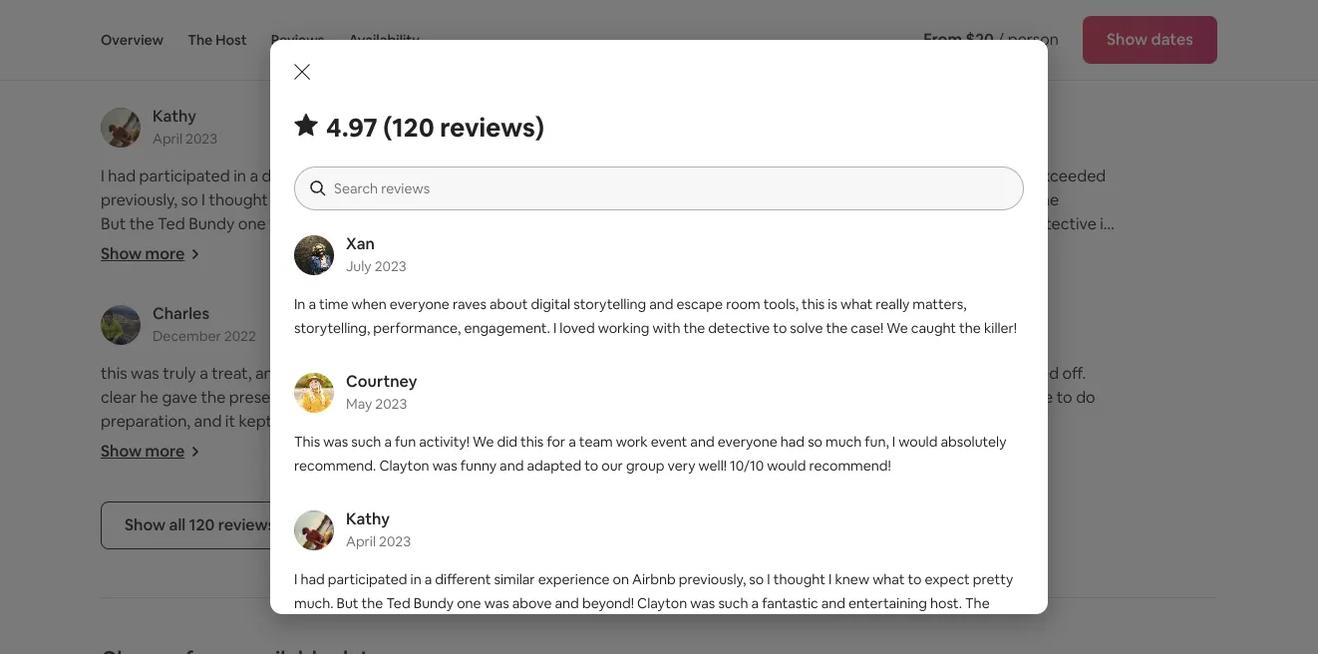 Task type: describe. For each thing, give the bounding box(es) containing it.
reviews button
[[271, 0, 325, 80]]

much inside this was such a fun activity! we did this for a team work event and everyone had so much fun, i would absolutely recommend. clayton was funny and adapted to our group very well! 10/10 would recommend!
[[826, 433, 862, 451]]

1 more from the top
[[145, 46, 185, 67]]

kathy april 2023 for bottom kathy icon
[[346, 509, 411, 551]]

1 vertical spatial i had participated in a different similar experience on airbnb previously, so i thought i knew what to expect pretty much. but the ted bundy one was above and beyond! clayton was such a fantastic and entertaining host. the format was really interesting and engaging and we all had a ton of fun. i would 100% recommend this, and in fact, i called several people and recommended it to them right after we finished! thank you so much clayton!!
[[294, 571, 1015, 654]]

presentation
[[229, 387, 323, 408]]

0 horizontal spatial thank
[[457, 309, 502, 330]]

0 vertical spatial you
[[506, 309, 532, 330]]

1 vertical spatial the
[[383, 237, 411, 258]]

recommend.
[[294, 457, 376, 475]]

it.
[[241, 435, 255, 456]]

october
[[719, 327, 774, 345]]

courtney may 2023
[[346, 371, 417, 413]]

1 horizontal spatial recommended
[[459, 642, 554, 654]]

-
[[1025, 189, 1031, 210]]

brogan image
[[667, 305, 707, 345]]

1 horizontal spatial called
[[361, 285, 404, 306]]

fun inside this was such a fun activity! we did this for a team work event and everyone had so much fun, i would absolutely recommend. clayton was funny and adapted to our group very well! 10/10 would recommend!
[[395, 433, 416, 451]]

1 show more from the top
[[101, 46, 185, 67]]

courtney image
[[294, 373, 334, 413]]

0 horizontal spatial one
[[238, 213, 266, 234]]

engaging inside this was so much fun, we did it as a whim and it pulled off. clayton was so welcoming and engaging i would love to do any other experiences he offers.
[[895, 387, 964, 408]]

going
[[878, 166, 920, 186]]

other
[[697, 411, 737, 432]]

4.97
[[326, 111, 378, 145]]

0 horizontal spatial fun.
[[453, 261, 481, 282]]

to inside "in a time when everyone raves about digital storytelling and escape room tools, this is what really matters, storytelling, performance, engagement. i loved working with the detective to solve the case! we caught the killer!"
[[773, 319, 787, 337]]

0 horizontal spatial ted
[[158, 213, 185, 234]]

gave
[[162, 387, 197, 408]]

0 horizontal spatial bundy
[[189, 213, 235, 234]]

tools,
[[764, 295, 799, 313]]

in,
[[924, 166, 940, 186]]

xan image
[[294, 235, 334, 275]]

1 vertical spatial participated
[[328, 571, 407, 588]]

availability button
[[349, 0, 420, 80]]

truly
[[163, 363, 196, 384]]

the inside the host button
[[188, 31, 213, 49]]

show left the host button
[[101, 46, 142, 67]]

1 horizontal spatial kathy image
[[294, 511, 334, 551]]

brogan october 2022
[[719, 303, 809, 345]]

/
[[998, 29, 1005, 50]]

very inside this was such a fun activity! we did this for a team work event and everyone had so much fun, i would absolutely recommend. clayton was funny and adapted to our group very well! 10/10 would recommend!
[[668, 457, 696, 475]]

room
[[726, 295, 761, 313]]

adapted
[[527, 457, 582, 475]]

0 horizontal spatial kept
[[239, 411, 272, 432]]

0 vertical spatial on
[[465, 166, 484, 186]]

host
[[216, 31, 247, 49]]

1 vertical spatial previously,
[[679, 571, 746, 588]]

10/10
[[730, 457, 764, 475]]

0 horizontal spatial format
[[294, 618, 339, 636]]

environment
[[853, 213, 947, 234]]

courtney image
[[294, 373, 334, 413]]

april for bottom kathy icon
[[346, 533, 376, 551]]

1 vertical spatial fact,
[[980, 618, 1009, 636]]

exceeded
[[1033, 166, 1106, 186]]

charles december 2022
[[153, 303, 256, 345]]

escape
[[677, 295, 723, 313]]

xan july 2023
[[346, 233, 407, 275]]

0 vertical spatial format
[[415, 237, 465, 258]]

caught
[[911, 319, 957, 337]]

2023 for participated
[[379, 533, 411, 551]]

charles
[[153, 303, 210, 324]]

2 vertical spatial ton
[[674, 618, 695, 636]]

overview
[[101, 31, 164, 49]]

welcoming
[[780, 387, 861, 408]]

when
[[352, 295, 387, 313]]

0 vertical spatial entertaining
[[250, 237, 340, 258]]

reviews)
[[440, 111, 545, 145]]

we inside this was such a fun activity! we did this for a team work event and everyone had so much fun, i would absolutely recommend. clayton was funny and adapted to our group very well! 10/10 would recommend!
[[473, 433, 494, 451]]

2 vertical spatial expect
[[925, 571, 970, 588]]

1 vertical spatial expect
[[382, 189, 434, 210]]

0 vertical spatial several
[[408, 285, 459, 306]]

dates
[[1152, 29, 1194, 50]]

more for kathy
[[145, 243, 185, 264]]

part
[[1086, 237, 1118, 258]]

1 vertical spatial after
[[657, 642, 689, 654]]

much inside this was so much fun, we did it as a whim and it pulled off. clayton was so welcoming and engaging i would love to do any other experiences he offers.
[[753, 363, 794, 384]]

to inside this was such a fun activity! we did this for a team work event and everyone had so much fun, i would absolutely recommend. clayton was funny and adapted to our group very well! 10/10 would recommend!
[[585, 457, 599, 475]]

1 horizontal spatial but
[[337, 594, 359, 612]]

0 vertical spatial kept
[[347, 363, 381, 384]]

well!
[[699, 457, 727, 475]]

immersion
[[742, 213, 819, 234]]

preparation,
[[101, 411, 191, 432]]

december
[[153, 327, 221, 345]]

storytelling
[[574, 295, 646, 313]]

2 vertical spatial really
[[370, 618, 404, 636]]

availability
[[349, 31, 420, 49]]

activity!
[[419, 433, 470, 451]]

2 vertical spatial the
[[966, 594, 990, 612]]

show more for charles
[[101, 441, 185, 462]]

1 vertical spatial bundy
[[414, 594, 454, 612]]

0 horizontal spatial knew
[[279, 189, 319, 210]]

0 vertical spatial fantastic
[[151, 237, 215, 258]]

1 horizontal spatial fantastic
[[762, 594, 818, 612]]

0 horizontal spatial but
[[101, 213, 126, 234]]

did inside this was so much fun, we did it as a whim and it pulled off. clayton was so welcoming and engaging i would love to do any other experiences he offers.
[[854, 363, 878, 384]]

1 vertical spatial several
[[335, 642, 380, 654]]

a inside this was so much fun, we did it as a whim and it pulled off. clayton was so welcoming and engaging i would love to do any other experiences he offers.
[[914, 363, 923, 384]]

any
[[667, 411, 693, 432]]

i had participated in a different similar experience on airbnb previously, so i thought i knew what to expect pretty much. but the ted bundy one was above and beyond! clayton was such a fantastic and entertaining host. the format was really interesting and engaging and we all had a ton of fun. i would 100% recommend this, and in fact, i called several people and recommended it to them right after we finished! thank you so much clayton!! inside list
[[101, 166, 553, 354]]

0 horizontal spatial much.
[[294, 594, 334, 612]]

is
[[828, 295, 838, 313]]

i inside this was such a fun activity! we did this for a team work event and everyone had so much fun, i would absolutely recommend. clayton was funny and adapted to our group very well! 10/10 would recommend!
[[893, 433, 896, 451]]

case!
[[851, 319, 884, 337]]

(120
[[383, 111, 435, 145]]

charles image
[[101, 305, 141, 345]]

whim
[[926, 363, 966, 384]]

0 vertical spatial different
[[262, 166, 326, 186]]

team
[[579, 433, 613, 451]]

1 vertical spatial pretty
[[973, 571, 1014, 588]]

0 vertical spatial such
[[101, 237, 135, 258]]

everyone inside this was such a fun activity! we did this for a team work event and everyone had so much fun, i would absolutely recommend. clayton was funny and adapted to our group very well! 10/10 would recommend!
[[718, 433, 778, 451]]

1 horizontal spatial 100%
[[791, 618, 824, 636]]

love
[[1023, 387, 1053, 408]]

person
[[1008, 29, 1059, 50]]

he inside this was so much fun, we did it as a whim and it pulled off. clayton was so welcoming and engaging i would love to do any other experiences he offers.
[[833, 411, 851, 432]]

0 horizontal spatial finished!
[[392, 309, 453, 330]]

this was so much fun, we did it as a whim and it pulled off. clayton was so welcoming and engaging i would love to do any other experiences he offers.
[[667, 363, 1096, 432]]

it inside the this was truly a treat, and clayton kept the party going. it was clear he gave the presentation a ton of thought and preparation, and it kept me guessing the whole time. i would highly recommend it.
[[225, 411, 235, 432]]

overview button
[[101, 0, 164, 80]]

the host
[[188, 31, 247, 49]]

0 horizontal spatial after
[[327, 309, 363, 330]]

clayton inside this was so much fun, we did it as a whim and it pulled off. clayton was so welcoming and engaging i would love to do any other experiences he offers.
[[667, 387, 724, 408]]

offers.
[[855, 411, 902, 432]]

1 horizontal spatial finished!
[[714, 642, 767, 654]]

raves
[[453, 295, 487, 313]]

0 horizontal spatial thought
[[209, 189, 268, 210]]

i inside the i didn't know what to expect going in, but clayton exceeded all expectations. this was a super fun experience - the character immersion and environment of a crime detective in the 70s was very memorable. looking forward to the 2nd part of the experience if released.
[[667, 166, 671, 186]]

0 vertical spatial fact,
[[316, 285, 350, 306]]

loved
[[560, 319, 595, 337]]

1 horizontal spatial clayton!!
[[896, 642, 953, 654]]

detective inside "in a time when everyone raves about digital storytelling and escape room tools, this is what really matters, storytelling, performance, engagement. i loved working with the detective to solve the case! we caught the killer!"
[[709, 319, 770, 337]]

1 vertical spatial one
[[457, 594, 481, 612]]

character
[[667, 213, 738, 234]]

may
[[346, 395, 372, 413]]

0 horizontal spatial airbnb
[[487, 166, 537, 186]]

1 vertical spatial thank
[[770, 642, 810, 654]]

$20
[[966, 29, 994, 50]]

1 horizontal spatial above
[[512, 594, 552, 612]]

2 vertical spatial recommend
[[827, 618, 906, 636]]

our
[[602, 457, 623, 475]]

did inside this was such a fun activity! we did this for a team work event and everyone had so much fun, i would absolutely recommend. clayton was funny and adapted to our group very well! 10/10 would recommend!
[[497, 433, 518, 451]]

forward
[[945, 237, 1004, 258]]

detective inside the i didn't know what to expect going in, but clayton exceeded all expectations. this was a super fun experience - the character immersion and environment of a crime detective in the 70s was very memorable. looking forward to the 2nd part of the experience if released.
[[1026, 213, 1097, 234]]

1 horizontal spatial this,
[[909, 618, 935, 636]]

whole
[[400, 411, 444, 432]]

fun, inside this was such a fun activity! we did this for a team work event and everyone had so much fun, i would absolutely recommend. clayton was funny and adapted to our group very well! 10/10 would recommend!
[[865, 433, 889, 451]]

2 vertical spatial thought
[[774, 571, 826, 588]]

1 horizontal spatial much.
[[487, 189, 532, 210]]

0 vertical spatial above
[[302, 213, 347, 234]]

4.97 (120 reviews)
[[326, 111, 545, 145]]

it
[[505, 363, 515, 384]]

about
[[490, 295, 528, 313]]

1 horizontal spatial knew
[[835, 571, 870, 588]]

this inside this was such a fun activity! we did this for a team work event and everyone had so much fun, i would absolutely recommend. clayton was funny and adapted to our group very well! 10/10 would recommend!
[[521, 433, 544, 451]]

0 vertical spatial recommend
[[142, 285, 232, 306]]

with
[[653, 319, 681, 337]]

of inside the this was truly a treat, and clayton kept the party going. it was clear he gave the presentation a ton of thought and preparation, and it kept me guessing the whole time. i would highly recommend it.
[[367, 387, 382, 408]]

this was truly a treat, and clayton kept the party going. it was clear he gave the presentation a ton of thought and preparation, and it kept me guessing the whole time. i would highly recommend it.
[[101, 363, 547, 456]]

0 vertical spatial host.
[[343, 237, 380, 258]]

time.
[[447, 411, 485, 432]]

a inside "in a time when everyone raves about digital storytelling and escape room tools, this is what really matters, storytelling, performance, engagement. i loved working with the detective to solve the case! we caught the killer!"
[[309, 295, 316, 313]]

to inside this was so much fun, we did it as a whim and it pulled off. clayton was so welcoming and engaging i would love to do any other experiences he offers.
[[1057, 387, 1073, 408]]

super
[[867, 189, 909, 210]]

kathy april 2023 for topmost kathy image
[[153, 106, 217, 148]]

from $20 / person
[[924, 29, 1059, 50]]

2 horizontal spatial such
[[719, 594, 748, 612]]

experiences
[[740, 411, 830, 432]]

so inside this was such a fun activity! we did this for a team work event and everyone had so much fun, i would absolutely recommend. clayton was funny and adapted to our group very well! 10/10 would recommend!
[[808, 433, 823, 451]]

looking
[[884, 237, 942, 258]]

0 vertical spatial interesting
[[101, 261, 180, 282]]

0 vertical spatial 100%
[[101, 285, 138, 306]]

0 vertical spatial people
[[463, 285, 514, 306]]

do
[[1076, 387, 1096, 408]]

participated inside list
[[139, 166, 230, 186]]

0 horizontal spatial right
[[289, 309, 324, 330]]

1 horizontal spatial beyond!
[[582, 594, 634, 612]]

this inside the this was truly a treat, and clayton kept the party going. it was clear he gave the presentation a ton of thought and preparation, and it kept me guessing the whole time. i would highly recommend it.
[[101, 363, 127, 384]]

0 vertical spatial kathy image
[[101, 108, 141, 148]]

1 horizontal spatial host.
[[931, 594, 962, 612]]

expect inside the i didn't know what to expect going in, but clayton exceeded all expectations. this was a super fun experience - the character immersion and environment of a crime detective in the 70s was very memorable. looking forward to the 2nd part of the experience if released.
[[823, 166, 875, 186]]

i inside "in a time when everyone raves about digital storytelling and escape room tools, this is what really matters, storytelling, performance, engagement. i loved working with the detective to solve the case! we caught the killer!"
[[553, 319, 557, 337]]

memorable.
[[792, 237, 880, 258]]

1 vertical spatial ted
[[386, 594, 411, 612]]

0 vertical spatial this,
[[235, 285, 266, 306]]

going.
[[456, 363, 501, 384]]

i inside this was so much fun, we did it as a whim and it pulled off. clayton was so welcoming and engaging i would love to do any other experiences he offers.
[[968, 387, 972, 408]]

120
[[189, 515, 215, 536]]

1 vertical spatial fun.
[[715, 618, 739, 636]]



Task type: vqa. For each thing, say whether or not it's contained in the screenshot.


Task type: locate. For each thing, give the bounding box(es) containing it.
kathy
[[153, 106, 196, 127], [346, 509, 390, 530]]

0 horizontal spatial kathy april 2023
[[153, 106, 217, 148]]

0 vertical spatial beyond!
[[382, 213, 441, 234]]

1 horizontal spatial pretty
[[973, 571, 1014, 588]]

1 2022 from the left
[[224, 327, 256, 345]]

xan image
[[294, 235, 334, 275]]

expect
[[823, 166, 875, 186], [382, 189, 434, 210], [925, 571, 970, 588]]

1 horizontal spatial fun
[[912, 189, 936, 210]]

1 vertical spatial thought
[[386, 387, 445, 408]]

in
[[234, 166, 246, 186], [1100, 213, 1113, 234], [300, 285, 313, 306], [410, 571, 422, 588], [966, 618, 977, 636]]

july
[[346, 257, 372, 275]]

had inside this was such a fun activity! we did this for a team work event and everyone had so much fun, i would absolutely recommend. clayton was funny and adapted to our group very well! 10/10 would recommend!
[[781, 433, 805, 451]]

detective
[[1026, 213, 1097, 234], [709, 319, 770, 337]]

0 vertical spatial fun.
[[453, 261, 481, 282]]

show more button up charles
[[101, 243, 201, 264]]

1 horizontal spatial airbnb
[[632, 571, 676, 588]]

he
[[140, 387, 158, 408], [833, 411, 851, 432]]

beyond!
[[382, 213, 441, 234], [582, 594, 634, 612]]

more for charles
[[145, 441, 185, 462]]

0 horizontal spatial he
[[140, 387, 158, 408]]

0 vertical spatial thought
[[209, 189, 268, 210]]

engagement.
[[464, 319, 550, 337]]

clayton inside the this was truly a treat, and clayton kept the party going. it was clear he gave the presentation a ton of thought and preparation, and it kept me guessing the whole time. i would highly recommend it.
[[286, 363, 344, 384]]

show more
[[101, 46, 185, 67], [101, 243, 185, 264], [101, 441, 185, 462]]

fun
[[912, 189, 936, 210], [395, 433, 416, 451]]

more up charles
[[145, 243, 185, 264]]

0 horizontal spatial expect
[[382, 189, 434, 210]]

on
[[465, 166, 484, 186], [613, 571, 629, 588]]

1 vertical spatial april
[[346, 533, 376, 551]]

released.
[[813, 261, 879, 282]]

this for clayton
[[667, 363, 697, 384]]

he up preparation,
[[140, 387, 158, 408]]

0 horizontal spatial entertaining
[[250, 237, 340, 258]]

1 horizontal spatial 2022
[[777, 327, 809, 345]]

would inside the this was truly a treat, and clayton kept the party going. it was clear he gave the presentation a ton of thought and preparation, and it kept me guessing the whole time. i would highly recommend it.
[[495, 411, 540, 432]]

in
[[294, 295, 306, 313]]

ton
[[406, 261, 431, 282], [338, 387, 364, 408], [674, 618, 695, 636]]

this left for at the bottom of page
[[521, 433, 544, 451]]

and inside "in a time when everyone raves about digital storytelling and escape room tools, this is what really matters, storytelling, performance, engagement. i loved working with the detective to solve the case! we caught the killer!"
[[650, 295, 674, 313]]

0 vertical spatial engaging
[[214, 261, 284, 282]]

one
[[238, 213, 266, 234], [457, 594, 481, 612]]

recommend inside the this was truly a treat, and clayton kept the party going. it was clear he gave the presentation a ton of thought and preparation, and it kept me guessing the whole time. i would highly recommend it.
[[148, 435, 238, 456]]

0 horizontal spatial different
[[262, 166, 326, 186]]

1 horizontal spatial one
[[457, 594, 481, 612]]

party
[[412, 363, 452, 384]]

if
[[800, 261, 809, 282]]

this down me
[[294, 433, 320, 451]]

1 horizontal spatial similar
[[494, 571, 535, 588]]

0 horizontal spatial you
[[506, 309, 532, 330]]

1 vertical spatial people
[[383, 642, 428, 654]]

1 vertical spatial we
[[473, 433, 494, 451]]

kathy image down 'overview'
[[101, 108, 141, 148]]

1 show more button from the top
[[101, 46, 201, 67]]

did left for at the bottom of page
[[497, 433, 518, 451]]

show more up charles
[[101, 243, 185, 264]]

1 vertical spatial this,
[[909, 618, 935, 636]]

in inside the i didn't know what to expect going in, but clayton exceeded all expectations. this was a super fun experience - the character immersion and environment of a crime detective in the 70s was very memorable. looking forward to the 2nd part of the experience if released.
[[1100, 213, 1113, 234]]

1 horizontal spatial really
[[501, 237, 539, 258]]

show more button down preparation,
[[101, 441, 201, 462]]

1 horizontal spatial thank
[[770, 642, 810, 654]]

show down preparation,
[[101, 441, 142, 462]]

2023 for such
[[375, 395, 407, 413]]

0 horizontal spatial kathy
[[153, 106, 196, 127]]

kept up it. on the left
[[239, 411, 272, 432]]

what inside the i didn't know what to expect going in, but clayton exceeded all expectations. this was a super fun experience - the character immersion and environment of a crime detective in the 70s was very memorable. looking forward to the 2nd part of the experience if released.
[[764, 166, 800, 186]]

1 horizontal spatial entertaining
[[849, 594, 928, 612]]

Search reviews, Press 'Enter' to search text field
[[334, 179, 1004, 198]]

1 horizontal spatial ted
[[386, 594, 411, 612]]

absolutely
[[941, 433, 1007, 451]]

0 horizontal spatial did
[[497, 433, 518, 451]]

this for everyone
[[294, 433, 320, 451]]

2 vertical spatial such
[[719, 594, 748, 612]]

show more button left "host"
[[101, 46, 201, 67]]

0 horizontal spatial fun,
[[798, 363, 826, 384]]

kathy april 2023 down recommend.
[[346, 509, 411, 551]]

fun down the whole on the left bottom of page
[[395, 433, 416, 451]]

i didn't know what to expect going in, but clayton exceeded all expectations. this was a super fun experience - the character immersion and environment of a crime detective in the 70s was very memorable. looking forward to the 2nd part of the experience if released.
[[667, 166, 1118, 282]]

2 vertical spatial show more button
[[101, 441, 201, 462]]

april
[[153, 130, 183, 148], [346, 533, 376, 551]]

everyone inside "in a time when everyone raves about digital storytelling and escape room tools, this is what really matters, storytelling, performance, engagement. i loved working with the detective to solve the case! we caught the killer!"
[[390, 295, 450, 313]]

format
[[415, 237, 465, 258], [294, 618, 339, 636]]

fun down in,
[[912, 189, 936, 210]]

1 vertical spatial interesting
[[407, 618, 476, 636]]

as
[[895, 363, 911, 384]]

2023 inside xan july 2023
[[375, 257, 407, 275]]

3 show more from the top
[[101, 441, 185, 462]]

brogan
[[719, 303, 773, 324]]

everyone up performance,
[[390, 295, 450, 313]]

1 horizontal spatial interesting
[[407, 618, 476, 636]]

everyone
[[390, 295, 450, 313], [718, 433, 778, 451]]

what
[[764, 166, 800, 186], [322, 189, 359, 210], [841, 295, 873, 313], [873, 571, 905, 588]]

1 horizontal spatial thought
[[386, 387, 445, 408]]

detective down room
[[709, 319, 770, 337]]

fun, up welcoming
[[798, 363, 826, 384]]

courtney
[[346, 371, 417, 392]]

we inside "in a time when everyone raves about digital storytelling and escape room tools, this is what really matters, storytelling, performance, engagement. i loved working with the detective to solve the case! we caught the killer!"
[[887, 319, 908, 337]]

clayton inside this was such a fun activity! we did this for a team work event and everyone had so much fun, i would absolutely recommend. clayton was funny and adapted to our group very well! 10/10 would recommend!
[[379, 457, 429, 475]]

show more down preparation,
[[101, 441, 185, 462]]

kathy image right reviews
[[294, 511, 334, 551]]

1 horizontal spatial engaging
[[506, 618, 567, 636]]

0 vertical spatial them
[[246, 309, 286, 330]]

1 horizontal spatial you
[[813, 642, 836, 654]]

show more for kathy
[[101, 243, 185, 264]]

clayton inside the i didn't know what to expect going in, but clayton exceeded all expectations. this was a super fun experience - the character immersion and environment of a crime detective in the 70s was very memorable. looking forward to the 2nd part of the experience if released.
[[973, 166, 1030, 186]]

show up charles icon
[[101, 243, 142, 264]]

we up funny
[[473, 433, 494, 451]]

2022 inside charles december 2022
[[224, 327, 256, 345]]

1 horizontal spatial april
[[346, 533, 376, 551]]

fun.
[[453, 261, 481, 282], [715, 618, 739, 636]]

0 vertical spatial we
[[887, 319, 908, 337]]

0 vertical spatial previously,
[[101, 189, 178, 210]]

finished!
[[392, 309, 453, 330], [714, 642, 767, 654]]

the
[[1035, 189, 1059, 210], [129, 213, 154, 234], [667, 237, 692, 258], [1027, 237, 1051, 258], [686, 261, 711, 282], [684, 319, 705, 337], [826, 319, 848, 337], [960, 319, 981, 337], [384, 363, 409, 384], [201, 387, 226, 408], [372, 411, 396, 432], [362, 594, 383, 612]]

2022
[[224, 327, 256, 345], [777, 327, 809, 345]]

group
[[626, 457, 665, 475]]

kathy down 'overview'
[[153, 106, 196, 127]]

show more button
[[101, 46, 201, 67], [101, 243, 201, 264], [101, 441, 201, 462]]

we right the case!
[[887, 319, 908, 337]]

2022 for charles
[[224, 327, 256, 345]]

this up clear
[[101, 363, 127, 384]]

0 horizontal spatial 2022
[[224, 327, 256, 345]]

more
[[145, 46, 185, 67], [145, 243, 185, 264], [145, 441, 185, 462]]

1 horizontal spatial right
[[624, 642, 654, 654]]

0 vertical spatial he
[[140, 387, 158, 408]]

all inside the i didn't know what to expect going in, but clayton exceeded all expectations. this was a super fun experience - the character immersion and environment of a crime detective in the 70s was very memorable. looking forward to the 2nd part of the experience if released.
[[667, 189, 683, 210]]

0 horizontal spatial previously,
[[101, 189, 178, 210]]

killer!
[[984, 319, 1017, 337]]

off.
[[1063, 363, 1086, 384]]

2023 inside 'courtney may 2023'
[[375, 395, 407, 413]]

ton inside the this was truly a treat, and clayton kept the party going. it was clear he gave the presentation a ton of thought and preparation, and it kept me guessing the whole time. i would highly recommend it.
[[338, 387, 364, 408]]

2022 up "treat,"
[[224, 327, 256, 345]]

clayton!!
[[145, 333, 210, 354], [896, 642, 953, 654]]

very down the event
[[668, 457, 696, 475]]

this was such a fun activity! we did this for a team work event and everyone had so much fun, i would absolutely recommend. clayton was funny and adapted to our group very well! 10/10 would recommend!
[[294, 433, 1007, 475]]

matters,
[[913, 295, 967, 313]]

more down preparation,
[[145, 441, 185, 462]]

show more button for kathy
[[101, 243, 201, 264]]

fun, inside this was so much fun, we did it as a whim and it pulled off. clayton was so welcoming and engaging i would love to do any other experiences he offers.
[[798, 363, 826, 384]]

0 horizontal spatial kathy image
[[101, 108, 141, 148]]

fun, down offers.
[[865, 433, 889, 451]]

detective up the 2nd
[[1026, 213, 1097, 234]]

0 horizontal spatial beyond!
[[382, 213, 441, 234]]

100%
[[101, 285, 138, 306], [791, 618, 824, 636]]

0 horizontal spatial detective
[[709, 319, 770, 337]]

1 vertical spatial kathy
[[346, 509, 390, 530]]

he down welcoming
[[833, 411, 851, 432]]

show more button for charles
[[101, 441, 201, 462]]

0 vertical spatial i had participated in a different similar experience on airbnb previously, so i thought i knew what to expect pretty much. but the ted bundy one was above and beyond! clayton was such a fantastic and entertaining host. the format was really interesting and engaging and we all had a ton of fun. i would 100% recommend this, and in fact, i called several people and recommended it to them right after we finished! thank you so much clayton!!
[[101, 166, 553, 354]]

1 vertical spatial them
[[586, 642, 621, 654]]

after
[[327, 309, 363, 330], [657, 642, 689, 654]]

1 vertical spatial clayton!!
[[896, 642, 953, 654]]

1 vertical spatial beyond!
[[582, 594, 634, 612]]

brogan image
[[667, 305, 707, 345]]

0 horizontal spatial called
[[294, 642, 332, 654]]

very inside the i didn't know what to expect going in, but clayton exceeded all expectations. this was a super fun experience - the character immersion and environment of a crime detective in the 70s was very memorable. looking forward to the 2nd part of the experience if released.
[[757, 237, 788, 258]]

show left "dates"
[[1107, 29, 1148, 50]]

pretty
[[437, 189, 483, 210], [973, 571, 1014, 588]]

know
[[720, 166, 760, 186]]

i inside the this was truly a treat, and clayton kept the party going. it was clear he gave the presentation a ton of thought and preparation, and it kept me guessing the whole time. i would highly recommend it.
[[488, 411, 492, 432]]

really inside "in a time when everyone raves about digital storytelling and escape room tools, this is what really matters, storytelling, performance, engagement. i loved working with the detective to solve the case! we caught the killer!"
[[876, 295, 910, 313]]

0 horizontal spatial very
[[668, 457, 696, 475]]

i
[[101, 166, 105, 186], [667, 166, 671, 186], [202, 189, 205, 210], [272, 189, 276, 210], [485, 261, 488, 282], [353, 285, 357, 306], [553, 319, 557, 337], [968, 387, 972, 408], [488, 411, 492, 432], [893, 433, 896, 451], [294, 571, 298, 588], [767, 571, 771, 588], [829, 571, 832, 588], [743, 618, 746, 636], [1012, 618, 1015, 636]]

1 vertical spatial he
[[833, 411, 851, 432]]

1 vertical spatial above
[[512, 594, 552, 612]]

fun inside the i didn't know what to expect going in, but clayton exceeded all expectations. this was a super fun experience - the character immersion and environment of a crime detective in the 70s was very memorable. looking forward to the 2nd part of the experience if released.
[[912, 189, 936, 210]]

all
[[667, 189, 683, 210], [343, 261, 359, 282], [169, 515, 186, 536], [619, 618, 633, 636]]

kathy for kathy icon to the top
[[153, 106, 196, 127]]

such inside this was such a fun activity! we did this for a team work event and everyone had so much fun, i would absolutely recommend. clayton was funny and adapted to our group very well! 10/10 would recommend!
[[351, 433, 381, 451]]

2022 inside brogan october 2022
[[777, 327, 809, 345]]

1 vertical spatial right
[[624, 642, 654, 654]]

1 vertical spatial on
[[613, 571, 629, 588]]

kept
[[347, 363, 381, 384], [239, 411, 272, 432]]

april for topmost kathy image
[[153, 130, 183, 148]]

ted
[[158, 213, 185, 234], [386, 594, 411, 612]]

participated
[[139, 166, 230, 186], [328, 571, 407, 588]]

this
[[802, 295, 825, 313], [101, 363, 127, 384], [521, 433, 544, 451]]

list
[[93, 0, 1226, 502]]

show all 120 reviews
[[125, 515, 276, 536]]

would inside this was so much fun, we did it as a whim and it pulled off. clayton was so welcoming and engaging i would love to do any other experiences he offers.
[[975, 387, 1020, 408]]

more left the host
[[145, 46, 185, 67]]

kathy image right reviews
[[294, 511, 334, 551]]

2 show more button from the top
[[101, 243, 201, 264]]

1 vertical spatial different
[[435, 571, 491, 588]]

the
[[188, 31, 213, 49], [383, 237, 411, 258], [966, 594, 990, 612]]

everyone up 10/10
[[718, 433, 778, 451]]

0 horizontal spatial 100%
[[101, 285, 138, 306]]

very
[[757, 237, 788, 258], [668, 457, 696, 475]]

1 vertical spatial fun,
[[865, 433, 889, 451]]

solve
[[790, 319, 823, 337]]

time
[[319, 295, 349, 313]]

kept up may on the left bottom of the page
[[347, 363, 381, 384]]

kathy for the rightmost kathy image
[[346, 509, 390, 530]]

this inside this was so much fun, we did it as a whim and it pulled off. clayton was so welcoming and engaging i would love to do any other experiences he offers.
[[667, 363, 697, 384]]

we inside this was so much fun, we did it as a whim and it pulled off. clayton was so welcoming and engaging i would love to do any other experiences he offers.
[[829, 363, 851, 384]]

2022 for brogan
[[777, 327, 809, 345]]

0 vertical spatial fun,
[[798, 363, 826, 384]]

xan
[[346, 233, 375, 254]]

1 vertical spatial kathy image
[[294, 511, 334, 551]]

show left 120
[[125, 515, 166, 536]]

0 vertical spatial pretty
[[437, 189, 483, 210]]

2 2022 from the left
[[777, 327, 809, 345]]

fantastic
[[151, 237, 215, 258], [762, 594, 818, 612]]

this inside "in a time when everyone raves about digital storytelling and escape room tools, this is what really matters, storytelling, performance, engagement. i loved working with the detective to solve the case! we caught the killer!"
[[802, 295, 825, 313]]

1 horizontal spatial ton
[[406, 261, 431, 282]]

this left is
[[802, 295, 825, 313]]

1 vertical spatial host.
[[931, 594, 962, 612]]

this down with
[[667, 363, 697, 384]]

0 vertical spatial but
[[101, 213, 126, 234]]

from
[[924, 29, 963, 50]]

didn't
[[675, 166, 717, 186]]

what inside "in a time when everyone raves about digital storytelling and escape room tools, this is what really matters, storytelling, performance, engagement. i loved working with the detective to solve the case! we caught the killer!"
[[841, 295, 873, 313]]

experience
[[380, 166, 462, 186], [940, 189, 1022, 210], [714, 261, 796, 282], [538, 571, 610, 588]]

1 horizontal spatial we
[[887, 319, 908, 337]]

i had participated in a different similar experience on airbnb previously, so i thought i knew what to expect pretty much. but the ted bundy one was above and beyond! clayton was such a fantastic and entertaining host. the format was really interesting and engaging and we all had a ton of fun. i would 100% recommend this, and in fact, i called several people and recommended it to them right after we finished! thank you so much clayton!!
[[101, 166, 553, 354], [294, 571, 1015, 654]]

event
[[651, 433, 688, 451]]

beyond! inside list
[[382, 213, 441, 234]]

2023 for time
[[375, 257, 407, 275]]

0 vertical spatial much.
[[487, 189, 532, 210]]

2 horizontal spatial really
[[876, 295, 910, 313]]

1 vertical spatial entertaining
[[849, 594, 928, 612]]

it
[[213, 309, 224, 330], [881, 363, 891, 384], [1001, 363, 1011, 384], [225, 411, 235, 432], [557, 642, 566, 654]]

0 horizontal spatial this,
[[235, 285, 266, 306]]

for
[[547, 433, 566, 451]]

he inside the this was truly a treat, and clayton kept the party going. it was clear he gave the presentation a ton of thought and preparation, and it kept me guessing the whole time. i would highly recommend it.
[[140, 387, 158, 408]]

2 show more from the top
[[101, 243, 185, 264]]

2022 down tools,
[[777, 327, 809, 345]]

clayton!! inside list
[[145, 333, 210, 354]]

1 vertical spatial fun
[[395, 433, 416, 451]]

2023
[[186, 130, 217, 148], [375, 257, 407, 275], [375, 395, 407, 413], [379, 533, 411, 551]]

show more left the host
[[101, 46, 185, 67]]

1 vertical spatial kathy image
[[294, 511, 334, 551]]

0 vertical spatial one
[[238, 213, 266, 234]]

storytelling,
[[294, 319, 370, 337]]

3 more from the top
[[145, 441, 185, 462]]

show all 120 reviews link
[[101, 502, 300, 550]]

0 horizontal spatial april
[[153, 130, 183, 148]]

2 more from the top
[[145, 243, 185, 264]]

1 horizontal spatial on
[[613, 571, 629, 588]]

clear
[[101, 387, 137, 408]]

0 horizontal spatial participated
[[139, 166, 230, 186]]

kathy april 2023 down the host
[[153, 106, 217, 148]]

kathy image
[[101, 108, 141, 148], [294, 511, 334, 551]]

this inside the i didn't know what to expect going in, but clayton exceeded all expectations. this was a super fun experience - the character immersion and environment of a crime detective in the 70s was very memorable. looking forward to the 2nd part of the experience if released.
[[790, 189, 819, 210]]

2 horizontal spatial the
[[966, 594, 990, 612]]

and inside the i didn't know what to expect going in, but clayton exceeded all expectations. this was a super fun experience - the character immersion and environment of a crime detective in the 70s was very memorable. looking forward to the 2nd part of the experience if released.
[[822, 213, 850, 234]]

but
[[101, 213, 126, 234], [337, 594, 359, 612]]

kathy image
[[101, 108, 141, 148], [294, 511, 334, 551]]

3 show more button from the top
[[101, 441, 201, 462]]

did left as
[[854, 363, 878, 384]]

0 vertical spatial after
[[327, 309, 363, 330]]

1 vertical spatial kathy april 2023
[[346, 509, 411, 551]]

0 horizontal spatial recommended
[[101, 309, 210, 330]]

so
[[181, 189, 198, 210], [536, 309, 553, 330], [733, 363, 750, 384], [760, 387, 777, 408], [808, 433, 823, 451], [749, 571, 764, 588], [839, 642, 854, 654]]

kathy down recommend.
[[346, 509, 390, 530]]

this up immersion
[[790, 189, 819, 210]]

list containing show more
[[93, 0, 1226, 502]]

reviews
[[271, 31, 325, 49]]

was
[[823, 189, 851, 210], [270, 213, 298, 234], [505, 213, 534, 234], [469, 237, 497, 258], [725, 237, 753, 258], [131, 363, 159, 384], [519, 363, 547, 384], [701, 363, 729, 384], [728, 387, 756, 408], [323, 433, 348, 451], [433, 457, 457, 475], [484, 594, 509, 612], [691, 594, 715, 612], [342, 618, 367, 636]]

different
[[262, 166, 326, 186], [435, 571, 491, 588]]

this inside this was such a fun activity! we did this for a team work event and everyone had so much fun, i would absolutely recommend. clayton was funny and adapted to our group very well! 10/10 would recommend!
[[294, 433, 320, 451]]

would
[[492, 261, 537, 282], [975, 387, 1020, 408], [495, 411, 540, 432], [899, 433, 938, 451], [767, 457, 806, 475], [749, 618, 788, 636]]

very down immersion
[[757, 237, 788, 258]]

show inside 'link'
[[1107, 29, 1148, 50]]

0 vertical spatial kathy image
[[101, 108, 141, 148]]

1 horizontal spatial them
[[586, 642, 621, 654]]

pulled
[[1014, 363, 1059, 384]]

charles image
[[101, 305, 141, 345]]

digital
[[531, 295, 571, 313]]

kathy image down 'overview'
[[101, 108, 141, 148]]

and
[[350, 213, 378, 234], [822, 213, 850, 234], [218, 237, 246, 258], [183, 261, 211, 282], [287, 261, 315, 282], [269, 285, 297, 306], [517, 285, 545, 306], [650, 295, 674, 313], [255, 363, 283, 384], [970, 363, 997, 384], [449, 387, 477, 408], [864, 387, 892, 408], [194, 411, 222, 432], [691, 433, 715, 451], [500, 457, 524, 475], [555, 594, 579, 612], [822, 594, 846, 612], [479, 618, 503, 636], [570, 618, 594, 636], [938, 618, 962, 636], [431, 642, 456, 654]]

thought inside the this was truly a treat, and clayton kept the party going. it was clear he gave the presentation a ton of thought and preparation, and it kept me guessing the whole time. i would highly recommend it.
[[386, 387, 445, 408]]

1 vertical spatial airbnb
[[632, 571, 676, 588]]

1 vertical spatial more
[[145, 243, 185, 264]]

0 vertical spatial similar
[[329, 166, 376, 186]]

the host button
[[188, 0, 247, 80]]

much.
[[487, 189, 532, 210], [294, 594, 334, 612]]



